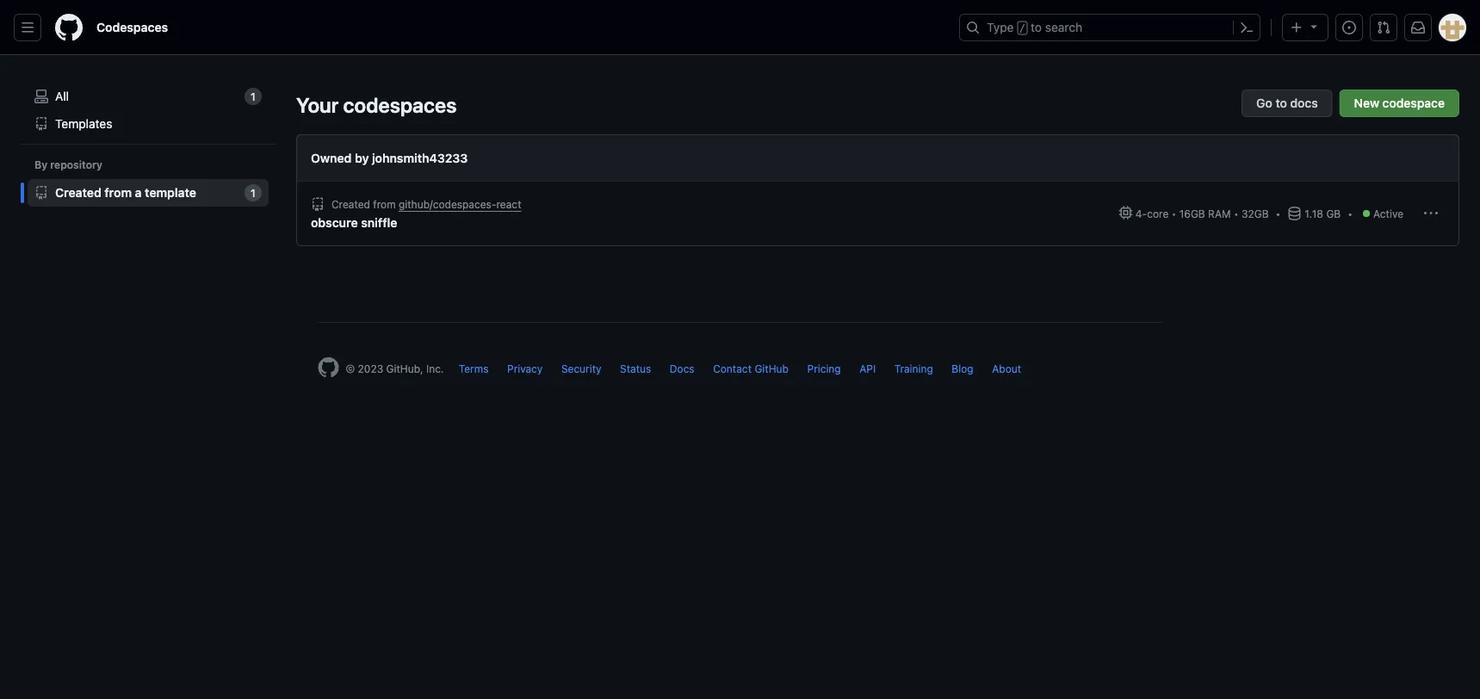 Task type: describe. For each thing, give the bounding box(es) containing it.
created for created from github/codespaces-react
[[331, 198, 370, 211]]

go to docs
[[1256, 96, 1318, 110]]

16gb
[[1179, 207, 1205, 220]]

go to docs link
[[1242, 90, 1332, 117]]

1 for all
[[251, 90, 256, 102]]

new codespace
[[1354, 96, 1445, 110]]

terms link
[[459, 362, 489, 375]]

1 horizontal spatial to
[[1276, 96, 1287, 110]]

github,
[[386, 362, 423, 375]]

core
[[1147, 207, 1169, 220]]

repository
[[50, 159, 102, 171]]

new
[[1354, 96, 1379, 110]]

johnsmith43233
[[372, 151, 468, 165]]

react
[[496, 198, 521, 211]]

show more actions for codespace image
[[1424, 207, 1438, 220]]

owned by johnsmith43233
[[311, 151, 468, 165]]

2023
[[358, 362, 383, 375]]

by
[[34, 159, 47, 171]]

new codespace link
[[1339, 90, 1459, 117]]

footer containing © 2023 github, inc.
[[304, 322, 1176, 421]]

blog
[[952, 362, 973, 375]]

ram
[[1208, 207, 1231, 220]]

your codespaces
[[296, 93, 457, 117]]

created from a template
[[55, 186, 196, 200]]

1 for created from a template
[[251, 187, 256, 199]]

codespaces link
[[90, 14, 175, 41]]

your
[[296, 93, 339, 117]]

plus image
[[1290, 21, 1304, 34]]

all
[[55, 89, 69, 103]]

search
[[1045, 20, 1082, 34]]

from for github/codespaces-
[[373, 198, 396, 211]]

training link
[[894, 362, 933, 375]]

command palette image
[[1240, 21, 1254, 34]]

codespaces
[[96, 20, 168, 34]]

api link
[[859, 362, 876, 375]]

triangle down image
[[1307, 19, 1321, 33]]

by repository list
[[28, 179, 269, 207]]

created for created from a template
[[55, 186, 101, 200]]

github/codespaces-
[[399, 198, 496, 211]]

pricing
[[807, 362, 841, 375]]

a
[[135, 186, 142, 200]]

about link
[[992, 362, 1021, 375]]

privacy
[[507, 362, 543, 375]]

© 2023 github, inc.
[[346, 362, 444, 375]]

api
[[859, 362, 876, 375]]

docs
[[1290, 96, 1318, 110]]

by
[[355, 151, 369, 165]]

/
[[1019, 22, 1025, 34]]

codespace
[[1382, 96, 1445, 110]]

1.18
[[1305, 207, 1323, 220]]

pricing link
[[807, 362, 841, 375]]

obscure sniffle
[[311, 215, 397, 229]]

docs link
[[670, 362, 695, 375]]



Task type: vqa. For each thing, say whether or not it's contained in the screenshot.
the 1.18
yes



Task type: locate. For each thing, give the bounding box(es) containing it.
codespaces image
[[34, 90, 48, 103]]

from inside by repository list
[[104, 186, 132, 200]]

database image
[[1287, 207, 1301, 220]]

1 horizontal spatial from
[[373, 198, 396, 211]]

sniffle
[[361, 215, 397, 229]]

github/codespaces-react link
[[399, 198, 521, 211]]

0 vertical spatial homepage image
[[55, 14, 83, 41]]

• left database icon on the top right of the page
[[1276, 207, 1281, 220]]

1 horizontal spatial created
[[331, 198, 370, 211]]

0 vertical spatial 1
[[251, 90, 256, 102]]

4-core • 16gb ram • 32gb
[[1133, 207, 1269, 220]]

repo template image down "codespaces" icon
[[34, 117, 48, 131]]

2 1 from the top
[[251, 187, 256, 199]]

0 horizontal spatial from
[[104, 186, 132, 200]]

0 horizontal spatial homepage image
[[55, 14, 83, 41]]

1 vertical spatial 1
[[251, 187, 256, 199]]

privacy link
[[507, 362, 543, 375]]

repo template image up 'obscure'
[[311, 198, 325, 211]]

obscure sniffle link
[[311, 214, 404, 232]]

32gb
[[1241, 207, 1269, 220]]

created inside by repository list
[[55, 186, 101, 200]]

contact github link
[[713, 362, 789, 375]]

git pull request image
[[1377, 21, 1390, 34]]

0 vertical spatial to
[[1031, 20, 1042, 34]]

gb
[[1326, 207, 1341, 220]]

repo template image
[[34, 117, 48, 131], [34, 186, 48, 200], [311, 198, 325, 211]]

type
[[987, 20, 1014, 34]]

©
[[346, 362, 355, 375]]

3 • from the left
[[1276, 207, 1281, 220]]

1 vertical spatial to
[[1276, 96, 1287, 110]]

go
[[1256, 96, 1272, 110]]

homepage image left codespaces link
[[55, 14, 83, 41]]

templates
[[55, 117, 112, 131]]

about
[[992, 362, 1021, 375]]

1 inside by repository list
[[251, 187, 256, 199]]

blog link
[[952, 362, 973, 375]]

homepage image
[[55, 14, 83, 41], [318, 357, 339, 378]]

template
[[145, 186, 196, 200]]

repo template image down by
[[34, 186, 48, 200]]

homepage image left ©
[[318, 357, 339, 378]]

0 horizontal spatial created
[[55, 186, 101, 200]]

by repository
[[34, 159, 102, 171]]

to right go
[[1276, 96, 1287, 110]]

owned
[[311, 151, 352, 165]]

status link
[[620, 362, 651, 375]]

1 • from the left
[[1171, 207, 1176, 220]]

active
[[1373, 207, 1403, 220]]

from
[[104, 186, 132, 200], [373, 198, 396, 211]]

•
[[1171, 207, 1176, 220], [1234, 207, 1239, 220], [1276, 207, 1281, 220], [1348, 207, 1353, 220]]

templates link
[[28, 110, 269, 138]]

4 • from the left
[[1348, 207, 1353, 220]]

dot fill image
[[1359, 207, 1373, 220]]

terms
[[459, 362, 489, 375]]

1 left your
[[251, 90, 256, 102]]

security
[[561, 362, 601, 375]]

created up obscure sniffle
[[331, 198, 370, 211]]

• right core
[[1171, 207, 1176, 220]]

contact github
[[713, 362, 789, 375]]

• right ram
[[1234, 207, 1239, 220]]

github
[[755, 362, 789, 375]]

1 right template
[[251, 187, 256, 199]]

from left a
[[104, 186, 132, 200]]

repo template image for created from a template
[[34, 186, 48, 200]]

footer
[[304, 322, 1176, 421]]

notifications image
[[1411, 21, 1425, 34]]

type / to search
[[987, 20, 1082, 34]]

1
[[251, 90, 256, 102], [251, 187, 256, 199]]

status
[[620, 362, 651, 375]]

created down the repository
[[55, 186, 101, 200]]

inc.
[[426, 362, 444, 375]]

• left dot fill image
[[1348, 207, 1353, 220]]

docs
[[670, 362, 695, 375]]

repo template image inside by repository list
[[34, 186, 48, 200]]

created
[[55, 186, 101, 200], [331, 198, 370, 211]]

created from github/codespaces-react
[[331, 198, 521, 211]]

0 horizontal spatial to
[[1031, 20, 1042, 34]]

1 vertical spatial homepage image
[[318, 357, 339, 378]]

1.18 gb •
[[1305, 207, 1353, 220]]

1 1 from the top
[[251, 90, 256, 102]]

from up "sniffle"
[[373, 198, 396, 211]]

codespaces
[[343, 93, 457, 117]]

2 • from the left
[[1234, 207, 1239, 220]]

from for a
[[104, 186, 132, 200]]

repo template image for templates
[[34, 117, 48, 131]]

repo template image inside templates link
[[34, 117, 48, 131]]

to right "/" on the top right
[[1031, 20, 1042, 34]]

cpu image
[[1119, 206, 1133, 220]]

obscure
[[311, 215, 358, 229]]

training
[[894, 362, 933, 375]]

4-
[[1135, 207, 1147, 220]]

to
[[1031, 20, 1042, 34], [1276, 96, 1287, 110]]

security link
[[561, 362, 601, 375]]

1 horizontal spatial homepage image
[[318, 357, 339, 378]]

contact
[[713, 362, 752, 375]]

issue opened image
[[1342, 21, 1356, 34]]



